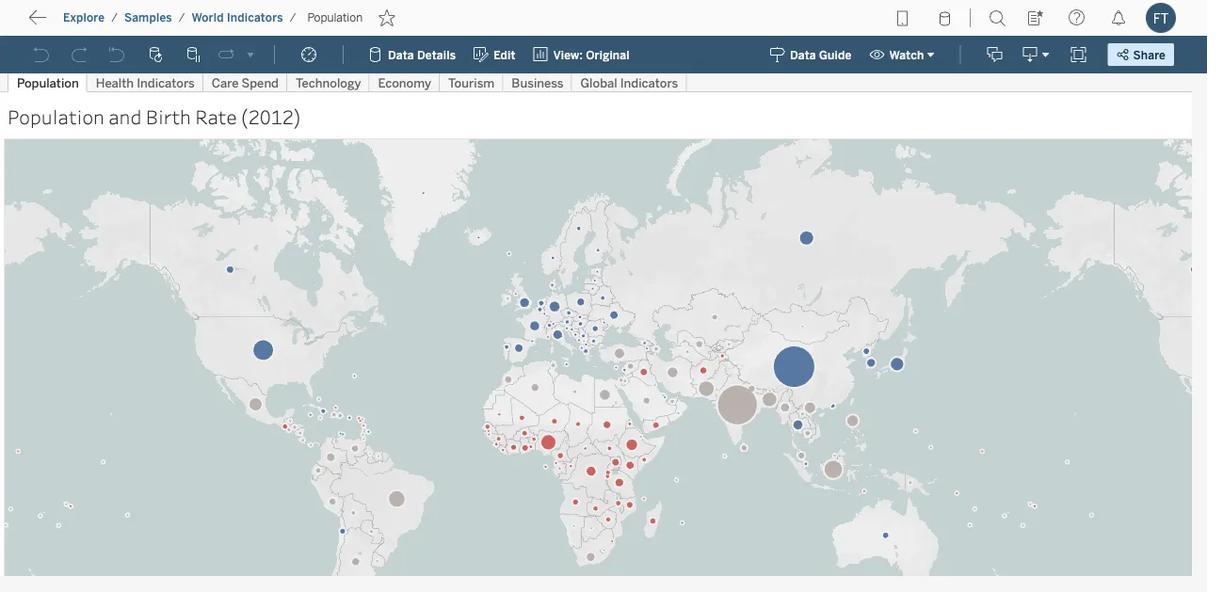 Task type: vqa. For each thing, say whether or not it's contained in the screenshot.
'/' to the middle
yes



Task type: locate. For each thing, give the bounding box(es) containing it.
/ right to
[[111, 11, 118, 24]]

3 / from the left
[[290, 11, 296, 24]]

0 horizontal spatial /
[[111, 11, 118, 24]]

2 horizontal spatial /
[[290, 11, 296, 24]]

/
[[111, 11, 118, 24], [179, 11, 185, 24], [290, 11, 296, 24]]

1 horizontal spatial /
[[179, 11, 185, 24]]

world indicators link
[[191, 10, 284, 25]]

skip to content
[[49, 14, 162, 32]]

/ right indicators
[[290, 11, 296, 24]]

samples link
[[123, 10, 173, 25]]

population element
[[302, 11, 368, 24]]

/ left world
[[179, 11, 185, 24]]



Task type: describe. For each thing, give the bounding box(es) containing it.
to
[[85, 14, 100, 32]]

world
[[192, 11, 224, 24]]

population
[[307, 11, 363, 24]]

explore link
[[62, 10, 106, 25]]

1 / from the left
[[111, 11, 118, 24]]

content
[[103, 14, 162, 32]]

indicators
[[227, 11, 283, 24]]

skip to content link
[[45, 11, 192, 36]]

explore
[[63, 11, 105, 24]]

explore / samples / world indicators /
[[63, 11, 296, 24]]

samples
[[124, 11, 172, 24]]

2 / from the left
[[179, 11, 185, 24]]

skip
[[49, 14, 81, 32]]



